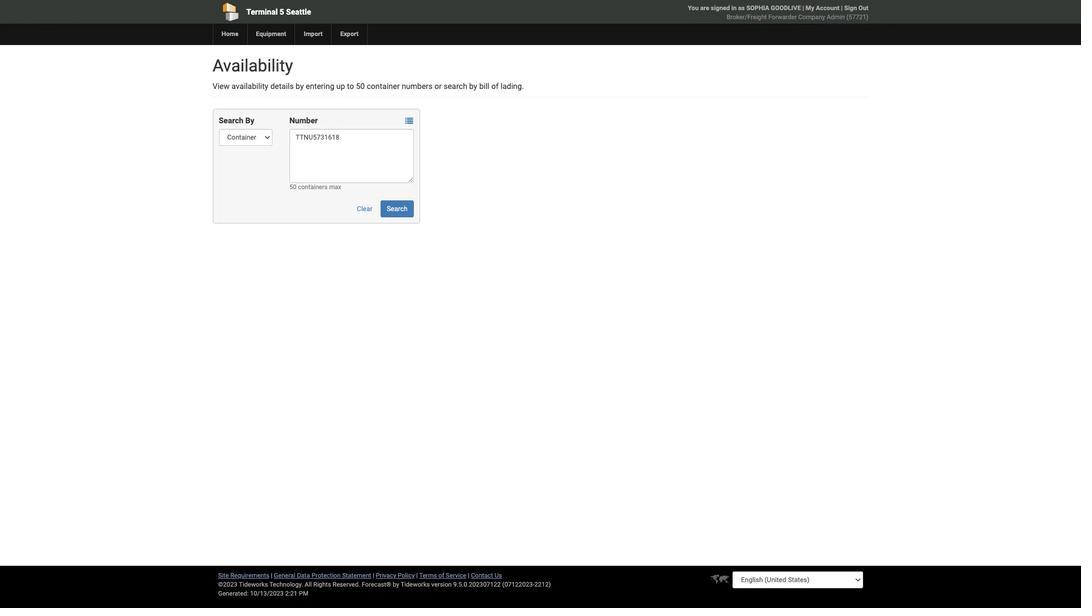 Task type: vqa. For each thing, say whether or not it's contained in the screenshot.
DRIVER
no



Task type: locate. For each thing, give the bounding box(es) containing it.
50 left containers
[[289, 184, 297, 191]]

view
[[213, 82, 230, 91]]

by
[[296, 82, 304, 91], [469, 82, 477, 91], [393, 581, 399, 589]]

home link
[[213, 24, 247, 45]]

to
[[347, 82, 354, 91]]

50
[[356, 82, 365, 91], [289, 184, 297, 191]]

you
[[688, 5, 699, 12]]

protection
[[312, 572, 341, 580]]

by down privacy policy link
[[393, 581, 399, 589]]

(57721)
[[847, 14, 869, 21]]

Number text field
[[289, 129, 414, 183]]

statement
[[342, 572, 371, 580]]

general
[[274, 572, 296, 580]]

terminal 5 seattle
[[246, 7, 311, 16]]

terminal
[[246, 7, 278, 16]]

are
[[701, 5, 710, 12]]

search button
[[381, 201, 414, 217]]

export
[[340, 30, 359, 38]]

of up version
[[439, 572, 444, 580]]

you are signed in as sophia goodlive | my account | sign out broker/freight forwarder company admin (57721)
[[688, 5, 869, 21]]

of
[[492, 82, 499, 91], [439, 572, 444, 580]]

0 horizontal spatial of
[[439, 572, 444, 580]]

50 containers max
[[289, 184, 341, 191]]

0 horizontal spatial 50
[[289, 184, 297, 191]]

by left bill
[[469, 82, 477, 91]]

as
[[738, 5, 745, 12]]

by right "details"
[[296, 82, 304, 91]]

sign out link
[[845, 5, 869, 12]]

1 vertical spatial of
[[439, 572, 444, 580]]

0 vertical spatial of
[[492, 82, 499, 91]]

0 horizontal spatial by
[[296, 82, 304, 91]]

version
[[431, 581, 452, 589]]

1 vertical spatial 50
[[289, 184, 297, 191]]

site
[[218, 572, 229, 580]]

admin
[[827, 14, 845, 21]]

| left my
[[803, 5, 804, 12]]

general data protection statement link
[[274, 572, 371, 580]]

tideworks
[[401, 581, 430, 589]]

of inside site requirements | general data protection statement | privacy policy | terms of service | contact us ©2023 tideworks technology. all rights reserved. forecast® by tideworks version 9.5.0.202307122 (07122023-2212) generated: 10/13/2023 2:21 pm
[[439, 572, 444, 580]]

1 horizontal spatial of
[[492, 82, 499, 91]]

numbers
[[402, 82, 433, 91]]

| up tideworks
[[416, 572, 418, 580]]

signed
[[711, 5, 730, 12]]

us
[[495, 572, 502, 580]]

1 horizontal spatial by
[[393, 581, 399, 589]]

reserved.
[[333, 581, 360, 589]]

forwarder
[[769, 14, 797, 21]]

number
[[289, 116, 318, 125]]

search inside button
[[387, 205, 408, 213]]

|
[[803, 5, 804, 12], [841, 5, 843, 12], [271, 572, 273, 580], [373, 572, 374, 580], [416, 572, 418, 580], [468, 572, 470, 580]]

0 horizontal spatial search
[[219, 116, 243, 125]]

©2023 tideworks
[[218, 581, 268, 589]]

0 vertical spatial 50
[[356, 82, 365, 91]]

of right bill
[[492, 82, 499, 91]]

all
[[305, 581, 312, 589]]

search for search by
[[219, 116, 243, 125]]

technology.
[[269, 581, 303, 589]]

clear
[[357, 205, 373, 213]]

2 horizontal spatial by
[[469, 82, 477, 91]]

seattle
[[286, 7, 311, 16]]

1 horizontal spatial search
[[387, 205, 408, 213]]

1 vertical spatial search
[[387, 205, 408, 213]]

0 vertical spatial search
[[219, 116, 243, 125]]

privacy policy link
[[376, 572, 415, 580]]

search
[[219, 116, 243, 125], [387, 205, 408, 213]]

home
[[222, 30, 239, 38]]

50 right the to
[[356, 82, 365, 91]]

search right clear button on the top of page
[[387, 205, 408, 213]]

1 horizontal spatial 50
[[356, 82, 365, 91]]

availability
[[232, 82, 268, 91]]

import
[[304, 30, 323, 38]]

5
[[280, 7, 284, 16]]

10/13/2023
[[250, 590, 284, 598]]

company
[[799, 14, 825, 21]]

view availability details by entering up to 50 container numbers or search by bill of lading.
[[213, 82, 524, 91]]

search left by
[[219, 116, 243, 125]]



Task type: describe. For each thing, give the bounding box(es) containing it.
| up forecast®
[[373, 572, 374, 580]]

requirements
[[230, 572, 269, 580]]

privacy
[[376, 572, 396, 580]]

9.5.0.202307122
[[453, 581, 501, 589]]

or
[[435, 82, 442, 91]]

terms of service link
[[419, 572, 466, 580]]

site requirements link
[[218, 572, 269, 580]]

contact us link
[[471, 572, 502, 580]]

up
[[336, 82, 345, 91]]

clear button
[[351, 201, 379, 217]]

pm
[[299, 590, 309, 598]]

broker/freight
[[727, 14, 767, 21]]

in
[[732, 5, 737, 12]]

| left general
[[271, 572, 273, 580]]

(07122023-
[[502, 581, 535, 589]]

show list image
[[405, 117, 413, 125]]

rights
[[313, 581, 331, 589]]

equipment
[[256, 30, 286, 38]]

import link
[[295, 24, 331, 45]]

forecast®
[[362, 581, 391, 589]]

contact
[[471, 572, 493, 580]]

goodlive
[[771, 5, 801, 12]]

my account link
[[806, 5, 840, 12]]

site requirements | general data protection statement | privacy policy | terms of service | contact us ©2023 tideworks technology. all rights reserved. forecast® by tideworks version 9.5.0.202307122 (07122023-2212) generated: 10/13/2023 2:21 pm
[[218, 572, 551, 598]]

terms
[[419, 572, 437, 580]]

sophia
[[747, 5, 770, 12]]

account
[[816, 5, 840, 12]]

containers
[[298, 184, 328, 191]]

my
[[806, 5, 815, 12]]

search
[[444, 82, 467, 91]]

2212)
[[535, 581, 551, 589]]

by
[[245, 116, 254, 125]]

availability
[[213, 56, 293, 75]]

terminal 5 seattle link
[[213, 0, 476, 24]]

entering
[[306, 82, 334, 91]]

service
[[446, 572, 466, 580]]

max
[[329, 184, 341, 191]]

container
[[367, 82, 400, 91]]

sign
[[845, 5, 857, 12]]

| up 9.5.0.202307122
[[468, 572, 470, 580]]

equipment link
[[247, 24, 295, 45]]

by inside site requirements | general data protection statement | privacy policy | terms of service | contact us ©2023 tideworks technology. all rights reserved. forecast® by tideworks version 9.5.0.202307122 (07122023-2212) generated: 10/13/2023 2:21 pm
[[393, 581, 399, 589]]

out
[[859, 5, 869, 12]]

| left sign
[[841, 5, 843, 12]]

search for search
[[387, 205, 408, 213]]

lading.
[[501, 82, 524, 91]]

data
[[297, 572, 310, 580]]

2:21
[[285, 590, 297, 598]]

details
[[270, 82, 294, 91]]

policy
[[398, 572, 415, 580]]

search by
[[219, 116, 254, 125]]

export link
[[331, 24, 367, 45]]

generated:
[[218, 590, 249, 598]]

bill
[[479, 82, 490, 91]]



